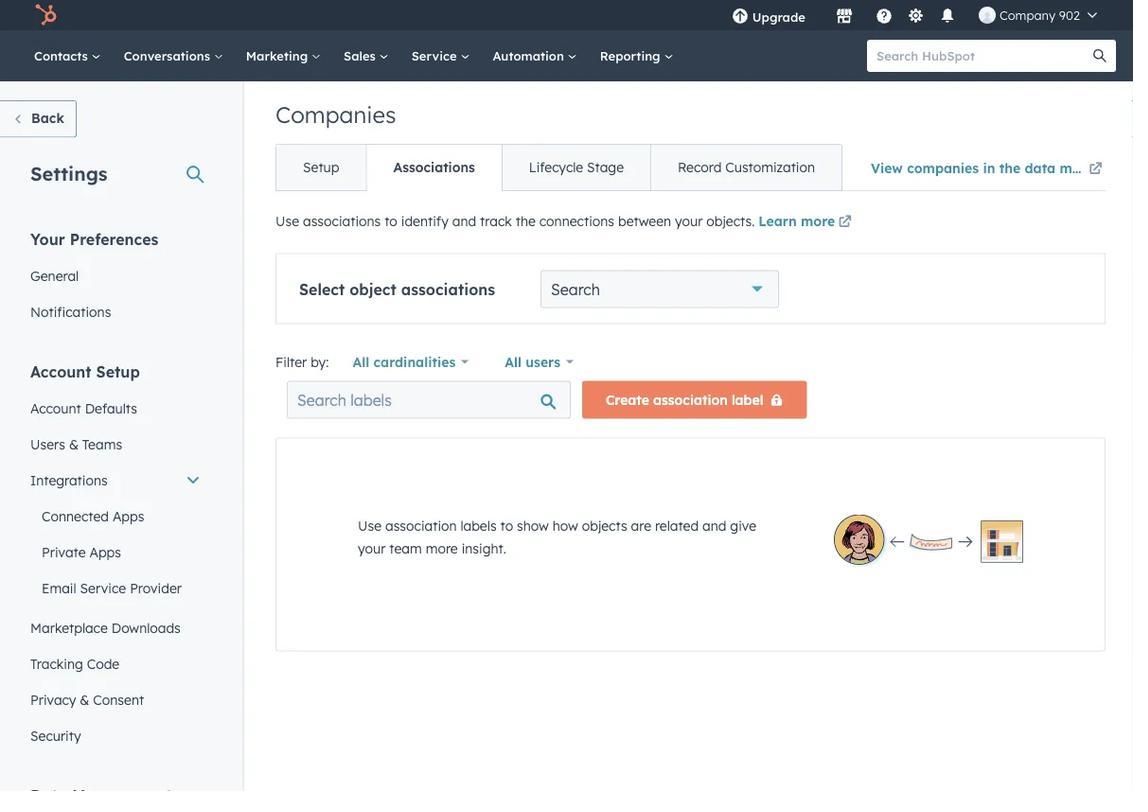 Task type: describe. For each thing, give the bounding box(es) containing it.
use association labels to show how objects are related and give your team more insight.
[[358, 518, 757, 557]]

to inside use association labels to show how objects are related and give your team more insight.
[[501, 518, 514, 534]]

search button
[[1085, 40, 1117, 72]]

all for all users
[[505, 354, 522, 370]]

team
[[390, 540, 422, 557]]

record customization link
[[651, 145, 842, 190]]

marketplaces button
[[825, 0, 865, 30]]

create
[[606, 392, 650, 408]]

1 horizontal spatial more
[[801, 213, 836, 230]]

give
[[731, 518, 757, 534]]

create association label
[[606, 392, 764, 408]]

tracking
[[30, 656, 83, 673]]

how
[[553, 518, 579, 534]]

service link
[[400, 30, 482, 81]]

marketing link
[[235, 30, 333, 81]]

by:
[[311, 354, 329, 370]]

your
[[30, 230, 65, 249]]

notifications image
[[940, 9, 957, 26]]

hubspot link
[[23, 4, 71, 27]]

data
[[1026, 160, 1057, 176]]

use associations to identify and track the connections between your objects.
[[276, 213, 759, 230]]

reporting
[[600, 48, 665, 63]]

Search HubSpot search field
[[868, 40, 1100, 72]]

email service provider
[[42, 580, 182, 597]]

security link
[[19, 719, 212, 755]]

sales
[[344, 48, 380, 63]]

settings
[[30, 162, 108, 185]]

objects.
[[707, 213, 755, 230]]

company 902 button
[[968, 0, 1109, 30]]

tracking code
[[30, 656, 120, 673]]

record customization
[[678, 159, 816, 176]]

your preferences element
[[19, 229, 212, 330]]

connected
[[42, 508, 109, 525]]

setup inside "link"
[[303, 159, 340, 176]]

between
[[619, 213, 672, 230]]

track
[[480, 213, 512, 230]]

all cardinalities button
[[341, 343, 481, 381]]

connections
[[540, 213, 615, 230]]

account for account setup
[[30, 362, 92, 381]]

account defaults link
[[19, 391, 212, 427]]

link opens in a new window image inside view companies in the data model over link
[[1090, 163, 1103, 176]]

users
[[526, 354, 561, 370]]

filter by:
[[276, 354, 329, 370]]

preferences
[[70, 230, 159, 249]]

search button
[[541, 270, 780, 308]]

link opens in a new window image inside learn more link
[[839, 216, 852, 230]]

and inside use association labels to show how objects are related and give your team more insight.
[[703, 518, 727, 534]]

identify
[[401, 213, 449, 230]]

learn more link
[[759, 212, 856, 234]]

sales link
[[333, 30, 400, 81]]

all for all cardinalities
[[353, 354, 370, 370]]

conversations link
[[112, 30, 235, 81]]

marketplace
[[30, 620, 108, 637]]

related
[[656, 518, 699, 534]]

link opens in a new window image
[[1090, 158, 1103, 181]]

apps for connected apps
[[113, 508, 144, 525]]

view companies in the data model over link
[[872, 147, 1134, 190]]

setup link
[[277, 145, 366, 190]]

account setup element
[[19, 361, 212, 755]]

lifecycle stage
[[529, 159, 624, 176]]

customization
[[726, 159, 816, 176]]

consent
[[93, 692, 144, 709]]

provider
[[130, 580, 182, 597]]

private apps link
[[19, 535, 212, 571]]

view companies in the data model over
[[872, 160, 1134, 176]]

create association label button
[[583, 381, 808, 419]]

contacts link
[[23, 30, 112, 81]]

help image
[[876, 9, 893, 26]]

reporting link
[[589, 30, 685, 81]]

your preferences
[[30, 230, 159, 249]]

account for account defaults
[[30, 400, 81, 417]]

integrations button
[[19, 463, 212, 499]]

companies
[[908, 160, 980, 176]]

general link
[[19, 258, 212, 294]]

privacy
[[30, 692, 76, 709]]

automation
[[493, 48, 568, 63]]

defaults
[[85, 400, 137, 417]]

learn more
[[759, 213, 836, 230]]

marketplace downloads link
[[19, 611, 212, 647]]

in
[[984, 160, 996, 176]]

menu containing company 902
[[719, 0, 1111, 30]]

apps for private apps
[[89, 544, 121, 561]]



Task type: vqa. For each thing, say whether or not it's contained in the screenshot.
Marketplaces image
yes



Task type: locate. For each thing, give the bounding box(es) containing it.
2 account from the top
[[30, 400, 81, 417]]

& for users
[[69, 436, 79, 453]]

notifications button
[[932, 0, 964, 30]]

0 vertical spatial &
[[69, 436, 79, 453]]

apps up the email service provider
[[89, 544, 121, 561]]

connected apps
[[42, 508, 144, 525]]

more
[[801, 213, 836, 230], [426, 540, 458, 557]]

and left give on the right of the page
[[703, 518, 727, 534]]

private
[[42, 544, 86, 561]]

setup up account defaults link
[[96, 362, 140, 381]]

more right 'team'
[[426, 540, 458, 557]]

0 vertical spatial apps
[[113, 508, 144, 525]]

all inside all users popup button
[[505, 354, 522, 370]]

1 horizontal spatial the
[[1000, 160, 1021, 176]]

users & teams link
[[19, 427, 212, 463]]

company 902
[[1000, 7, 1081, 23]]

navigation containing setup
[[276, 144, 843, 191]]

service right sales link
[[412, 48, 461, 63]]

1 vertical spatial service
[[80, 580, 126, 597]]

account defaults
[[30, 400, 137, 417]]

1 vertical spatial apps
[[89, 544, 121, 561]]

lifecycle
[[529, 159, 584, 176]]

& right "privacy"
[[80, 692, 89, 709]]

0 horizontal spatial associations
[[303, 213, 381, 230]]

marketing
[[246, 48, 312, 63]]

account up account defaults
[[30, 362, 92, 381]]

label
[[732, 392, 764, 408]]

service inside email service provider link
[[80, 580, 126, 597]]

menu
[[719, 0, 1111, 30]]

1 vertical spatial setup
[[96, 362, 140, 381]]

over
[[1106, 160, 1134, 176]]

1 horizontal spatial use
[[358, 518, 382, 534]]

associations
[[394, 159, 475, 176]]

navigation
[[276, 144, 843, 191]]

all inside all cardinalities popup button
[[353, 354, 370, 370]]

email
[[42, 580, 76, 597]]

security
[[30, 728, 81, 745]]

0 horizontal spatial to
[[385, 213, 398, 230]]

0 vertical spatial association
[[654, 392, 728, 408]]

1 all from the left
[[353, 354, 370, 370]]

0 vertical spatial setup
[[303, 159, 340, 176]]

your left 'team'
[[358, 540, 386, 557]]

associations
[[303, 213, 381, 230], [401, 280, 496, 299]]

associations link
[[366, 145, 502, 190]]

1 horizontal spatial &
[[80, 692, 89, 709]]

1 horizontal spatial all
[[505, 354, 522, 370]]

setup down companies
[[303, 159, 340, 176]]

your inside use association labels to show how objects are related and give your team more insight.
[[358, 540, 386, 557]]

lifecycle stage link
[[502, 145, 651, 190]]

0 horizontal spatial &
[[69, 436, 79, 453]]

0 horizontal spatial and
[[453, 213, 477, 230]]

select object associations
[[299, 280, 496, 299]]

associations down identify
[[401, 280, 496, 299]]

0 vertical spatial and
[[453, 213, 477, 230]]

0 horizontal spatial setup
[[96, 362, 140, 381]]

code
[[87, 656, 120, 673]]

learn
[[759, 213, 797, 230]]

& inside 'link'
[[69, 436, 79, 453]]

1 horizontal spatial associations
[[401, 280, 496, 299]]

account inside account defaults link
[[30, 400, 81, 417]]

tracking code link
[[19, 647, 212, 683]]

0 horizontal spatial association
[[386, 518, 457, 534]]

902
[[1060, 7, 1081, 23]]

apps
[[113, 508, 144, 525], [89, 544, 121, 561]]

general
[[30, 268, 79, 284]]

use inside use association labels to show how objects are related and give your team more insight.
[[358, 518, 382, 534]]

1 vertical spatial associations
[[401, 280, 496, 299]]

service inside service link
[[412, 48, 461, 63]]

apps down integrations button
[[113, 508, 144, 525]]

the right in
[[1000, 160, 1021, 176]]

more inside use association labels to show how objects are related and give your team more insight.
[[426, 540, 458, 557]]

1 vertical spatial account
[[30, 400, 81, 417]]

teams
[[82, 436, 122, 453]]

notifications
[[30, 304, 111, 320]]

2 all from the left
[[505, 354, 522, 370]]

cardinalities
[[374, 354, 456, 370]]

associations down setup "link" on the left top of page
[[303, 213, 381, 230]]

automation link
[[482, 30, 589, 81]]

labels
[[461, 518, 497, 534]]

apps inside the 'private apps' link
[[89, 544, 121, 561]]

notifications link
[[19, 294, 212, 330]]

all left 'users'
[[505, 354, 522, 370]]

1 account from the top
[[30, 362, 92, 381]]

1 horizontal spatial your
[[675, 213, 703, 230]]

objects
[[582, 518, 628, 534]]

association inside use association labels to show how objects are related and give your team more insight.
[[386, 518, 457, 534]]

search
[[551, 280, 601, 299]]

contacts
[[34, 48, 92, 63]]

& for privacy
[[80, 692, 89, 709]]

1 vertical spatial the
[[516, 213, 536, 230]]

1 vertical spatial your
[[358, 540, 386, 557]]

use for use associations to identify and track the connections between your objects.
[[276, 213, 299, 230]]

search image
[[1094, 49, 1107, 63]]

0 horizontal spatial your
[[358, 540, 386, 557]]

are
[[631, 518, 652, 534]]

1 horizontal spatial setup
[[303, 159, 340, 176]]

1 vertical spatial and
[[703, 518, 727, 534]]

and left track at the left of page
[[453, 213, 477, 230]]

1 vertical spatial more
[[426, 540, 458, 557]]

0 horizontal spatial more
[[426, 540, 458, 557]]

service down the 'private apps' link at bottom left
[[80, 580, 126, 597]]

link opens in a new window image
[[1090, 163, 1103, 176], [839, 212, 852, 234], [839, 216, 852, 230]]

0 horizontal spatial use
[[276, 213, 299, 230]]

to
[[385, 213, 398, 230], [501, 518, 514, 534]]

all cardinalities
[[353, 354, 456, 370]]

marketplaces image
[[836, 9, 853, 26]]

integrations
[[30, 472, 108, 489]]

1 vertical spatial to
[[501, 518, 514, 534]]

back
[[31, 110, 64, 126]]

association for use
[[386, 518, 457, 534]]

and
[[453, 213, 477, 230], [703, 518, 727, 534]]

0 horizontal spatial service
[[80, 580, 126, 597]]

downloads
[[112, 620, 181, 637]]

0 vertical spatial associations
[[303, 213, 381, 230]]

all
[[353, 354, 370, 370], [505, 354, 522, 370]]

the right track at the left of page
[[516, 213, 536, 230]]

mateo roberts image
[[979, 7, 997, 24]]

to left show
[[501, 518, 514, 534]]

1 horizontal spatial service
[[412, 48, 461, 63]]

service
[[412, 48, 461, 63], [80, 580, 126, 597]]

setup
[[303, 159, 340, 176], [96, 362, 140, 381]]

select
[[299, 280, 345, 299]]

your left objects.
[[675, 213, 703, 230]]

apps inside connected apps 'link'
[[113, 508, 144, 525]]

users & teams
[[30, 436, 122, 453]]

stage
[[587, 159, 624, 176]]

all users
[[505, 354, 561, 370]]

use
[[276, 213, 299, 230], [358, 518, 382, 534]]

privacy & consent link
[[19, 683, 212, 719]]

0 vertical spatial more
[[801, 213, 836, 230]]

filter
[[276, 354, 307, 370]]

private apps
[[42, 544, 121, 561]]

account up users
[[30, 400, 81, 417]]

insight.
[[462, 540, 507, 557]]

0 vertical spatial your
[[675, 213, 703, 230]]

1 vertical spatial &
[[80, 692, 89, 709]]

0 vertical spatial service
[[412, 48, 461, 63]]

Search labels search field
[[287, 381, 571, 419]]

association for create
[[654, 392, 728, 408]]

1 horizontal spatial and
[[703, 518, 727, 534]]

back link
[[0, 100, 77, 138]]

association up 'team'
[[386, 518, 457, 534]]

0 horizontal spatial the
[[516, 213, 536, 230]]

hubspot image
[[34, 4, 57, 27]]

the
[[1000, 160, 1021, 176], [516, 213, 536, 230]]

email service provider link
[[19, 571, 212, 607]]

1 vertical spatial association
[[386, 518, 457, 534]]

0 horizontal spatial all
[[353, 354, 370, 370]]

companies
[[276, 100, 396, 129]]

association inside button
[[654, 392, 728, 408]]

0 vertical spatial account
[[30, 362, 92, 381]]

upgrade image
[[732, 9, 749, 26]]

association left label
[[654, 392, 728, 408]]

upgrade
[[753, 9, 806, 25]]

&
[[69, 436, 79, 453], [80, 692, 89, 709]]

0 vertical spatial use
[[276, 213, 299, 230]]

1 horizontal spatial to
[[501, 518, 514, 534]]

all right by:
[[353, 354, 370, 370]]

settings image
[[908, 8, 925, 25]]

more right learn
[[801, 213, 836, 230]]

& right users
[[69, 436, 79, 453]]

0 vertical spatial the
[[1000, 160, 1021, 176]]

account setup
[[30, 362, 140, 381]]

1 horizontal spatial association
[[654, 392, 728, 408]]

privacy & consent
[[30, 692, 144, 709]]

record
[[678, 159, 722, 176]]

to left identify
[[385, 213, 398, 230]]

use for use association labels to show how objects are related and give your team more insight.
[[358, 518, 382, 534]]

0 vertical spatial to
[[385, 213, 398, 230]]

1 vertical spatial use
[[358, 518, 382, 534]]

settings link
[[905, 5, 928, 25]]



